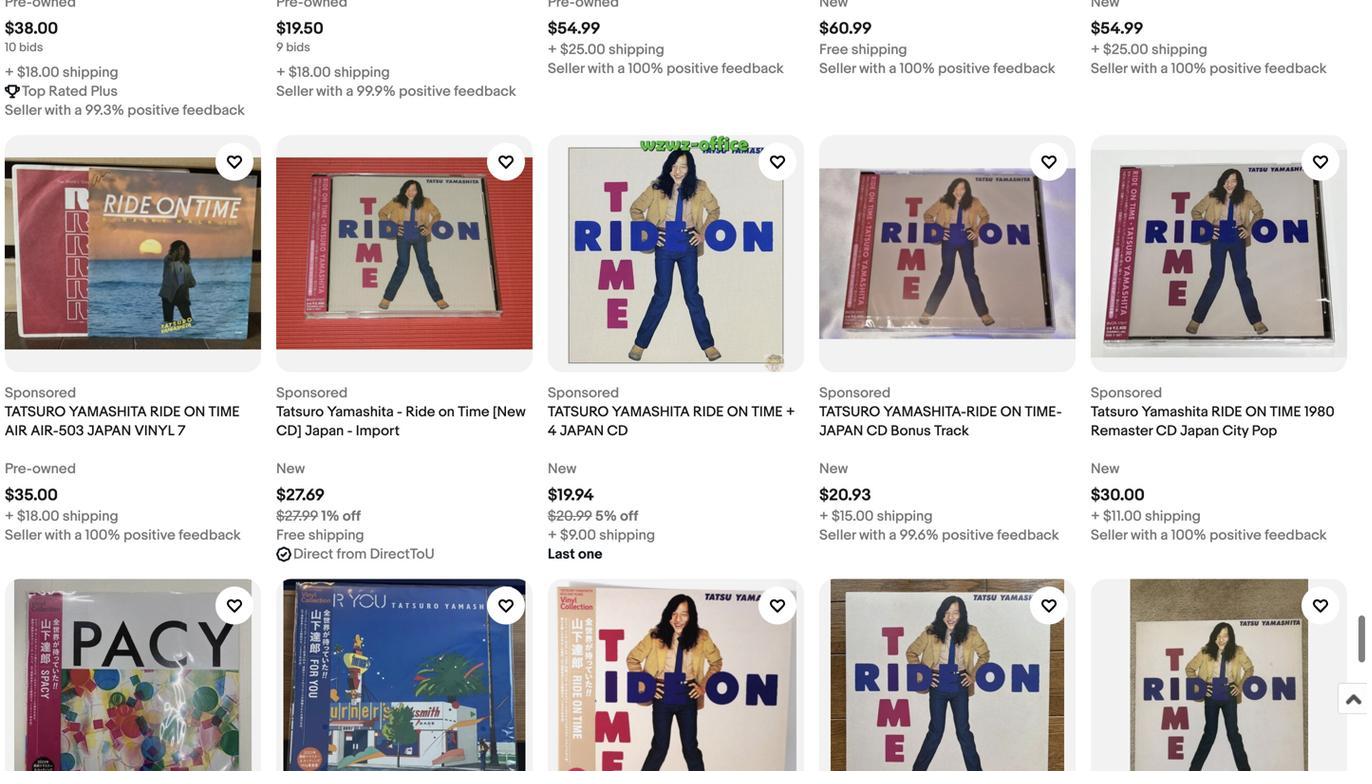 Task type: describe. For each thing, give the bounding box(es) containing it.
new for $19.94
[[548, 461, 577, 478]]

previous price $20.99 5% off text field
[[548, 507, 638, 526]]

seller inside free shipping seller with a 100% positive feedback
[[819, 60, 856, 77]]

positive inside text field
[[127, 102, 179, 119]]

$19.94 text field
[[548, 486, 594, 506]]

99.6%
[[900, 527, 939, 544]]

with inside + $18.00 shipping seller with a 99.9% positive feedback
[[316, 83, 343, 100]]

+ $11.00 shipping text field
[[1091, 507, 1201, 526]]

seller inside pre-owned $35.00 + $18.00 shipping seller with a 100% positive feedback
[[5, 527, 41, 544]]

new text field for $27.69
[[276, 460, 305, 479]]

previous price $27.99 1% off text field
[[276, 507, 361, 526]]

$30.00 text field
[[1091, 486, 1145, 506]]

seller inside + $18.00 shipping seller with a 99.9% positive feedback
[[276, 83, 313, 100]]

a inside pre-owned $35.00 + $18.00 shipping seller with a 100% positive feedback
[[74, 527, 82, 544]]

new $20.93 + $15.00 shipping seller with a 99.6% positive feedback
[[819, 461, 1059, 544]]

cd inside sponsored tatsuro yamashita ride on time 1980 remaster cd japan city pop
[[1156, 423, 1177, 440]]

$11.00
[[1103, 508, 1142, 525]]

+ $25.00 shipping seller with a 100% positive feedback for 2nd + $25.00 shipping text field from right
[[548, 41, 784, 77]]

tatsuro for cd]
[[276, 404, 324, 421]]

sponsored tatsuro yamashita - ride on time [new cd] japan - import
[[276, 385, 526, 440]]

+ inside sponsored tatsuro yamashita ride on time + 4 japan cd
[[786, 404, 795, 421]]

+ $18.00 shipping text field for $19.50
[[276, 63, 390, 82]]

shipping inside text field
[[63, 64, 118, 81]]

a inside 'new $20.93 + $15.00 shipping seller with a 99.6% positive feedback'
[[889, 527, 897, 544]]

on inside sponsored tatsuro yamashita ride on time + 4 japan cd
[[727, 404, 748, 421]]

free inside new $27.69 $27.99 1% off free shipping
[[276, 527, 305, 544]]

$19.50 9 bids
[[276, 19, 323, 55]]

Free shipping text field
[[819, 40, 907, 59]]

$54.99 for 2nd + $25.00 shipping text field from right
[[548, 19, 600, 39]]

track
[[934, 423, 969, 440]]

503
[[59, 423, 84, 440]]

tatsuro for cd
[[1091, 404, 1138, 421]]

$18.00 for + $18.00 shipping
[[17, 64, 59, 81]]

cd inside sponsored tatsuro yamashita-ride on time- japan cd bonus track
[[867, 423, 887, 440]]

vinyl
[[134, 423, 175, 440]]

shipping inside + $18.00 shipping seller with a 99.9% positive feedback
[[334, 64, 390, 81]]

sponsored text field for $20.93
[[819, 384, 891, 403]]

+ $18.00 shipping seller with a 99.9% positive feedback
[[276, 64, 516, 100]]

+ $18.00 shipping text field for $38.00
[[5, 63, 118, 82]]

yamashita for city
[[1142, 404, 1208, 421]]

$38.00 10 bids
[[5, 19, 58, 55]]

shipping inside 'new $20.93 + $15.00 shipping seller with a 99.6% positive feedback'
[[877, 508, 933, 525]]

yamashita for cd
[[612, 404, 690, 421]]

last
[[548, 546, 575, 563]]

a inside "new $30.00 + $11.00 shipping seller with a 100% positive feedback"
[[1160, 527, 1168, 544]]

new $19.94 $20.99 5% off + $9.00 shipping last one
[[548, 461, 655, 563]]

seller inside 'new $20.93 + $15.00 shipping seller with a 99.6% positive feedback'
[[819, 527, 856, 544]]

seller with a 100% positive feedback text field for $60.99
[[819, 59, 1055, 78]]

Free shipping text field
[[276, 526, 364, 545]]

shipping inside pre-owned $35.00 + $18.00 shipping seller with a 100% positive feedback
[[63, 508, 118, 525]]

100% inside "new $30.00 + $11.00 shipping seller with a 100% positive feedback"
[[1171, 527, 1206, 544]]

0 vertical spatial -
[[397, 404, 402, 421]]

2 $25.00 from the left
[[1103, 41, 1148, 58]]

9 bids text field
[[276, 40, 310, 55]]

$19.50
[[276, 19, 323, 39]]

sponsored inside the sponsored tatsuro yamashita - ride on time [new cd] japan - import
[[276, 385, 348, 402]]

tatsuro for $20.93
[[819, 404, 880, 421]]

seller with a 100% positive feedback text field for $54.99
[[1091, 59, 1327, 78]]

7
[[178, 423, 186, 440]]

direct
[[293, 546, 333, 563]]

sponsored inside sponsored tatsuro yamashita ride on time + 4 japan cd
[[548, 385, 619, 402]]

air
[[5, 423, 27, 440]]

Direct from DirectToU text field
[[293, 545, 435, 564]]

$27.69 text field
[[276, 486, 325, 506]]

+ inside "new $30.00 + $11.00 shipping seller with a 100% positive feedback"
[[1091, 508, 1100, 525]]

$35.00 text field
[[5, 486, 58, 506]]

yamashita-
[[883, 404, 966, 421]]

owned
[[32, 461, 76, 478]]

off for $27.69
[[343, 508, 361, 525]]

[new
[[493, 404, 526, 421]]

on for $30.00
[[1245, 404, 1267, 421]]

a inside + $18.00 shipping seller with a 99.9% positive feedback
[[346, 83, 353, 100]]

seller with a 99.3% positive feedback
[[5, 102, 245, 119]]

+ $25.00 shipping seller with a 100% positive feedback for second + $25.00 shipping text field
[[1091, 41, 1327, 77]]

tatsuro for owned
[[5, 404, 66, 421]]

shipping inside new $27.69 $27.99 1% off free shipping
[[308, 527, 364, 544]]

one
[[578, 546, 602, 563]]

seller inside text field
[[5, 102, 41, 119]]

+ $9.00 shipping text field
[[548, 526, 655, 545]]

japan inside sponsored tatsuro yamashita ride on time + 4 japan cd
[[560, 423, 604, 440]]

feedback inside free shipping seller with a 100% positive feedback
[[993, 60, 1055, 77]]

japan for cd]
[[305, 423, 344, 440]]

with inside text field
[[45, 102, 71, 119]]

sponsored for $20.93
[[819, 385, 891, 402]]

feedback inside seller with a 99.3% positive feedback text field
[[183, 102, 245, 119]]

directtou
[[370, 546, 435, 563]]

free inside free shipping seller with a 100% positive feedback
[[819, 41, 848, 58]]

new text field for $19.94
[[548, 460, 577, 479]]

with inside free shipping seller with a 100% positive feedback
[[859, 60, 886, 77]]

1 + $25.00 shipping text field from the left
[[548, 40, 664, 59]]

$19.50 text field
[[276, 19, 323, 39]]

ride for owned
[[150, 404, 181, 421]]

feedback inside "new $30.00 + $11.00 shipping seller with a 100% positive feedback"
[[1265, 527, 1327, 544]]

japan inside sponsored tatsuro yamashita ride on time air air-503 japan vinyl 7
[[87, 423, 131, 440]]

plus
[[91, 83, 118, 100]]

feedback inside + $18.00 shipping seller with a 99.9% positive feedback
[[454, 83, 516, 100]]

japan inside sponsored tatsuro yamashita-ride on time- japan cd bonus track
[[819, 423, 863, 440]]

bids for $38.00
[[19, 40, 43, 55]]

with inside "new $30.00 + $11.00 shipping seller with a 100% positive feedback"
[[1131, 527, 1157, 544]]

seller inside "new $30.00 + $11.00 shipping seller with a 100% positive feedback"
[[1091, 527, 1128, 544]]

with inside pre-owned $35.00 + $18.00 shipping seller with a 100% positive feedback
[[45, 527, 71, 544]]

100% inside pre-owned $35.00 + $18.00 shipping seller with a 100% positive feedback
[[85, 527, 120, 544]]



Task type: vqa. For each thing, say whether or not it's contained in the screenshot.
+ $25.00 Shipping Seller With A 100% Positive Feedback for + $25.00 shipping text field
yes



Task type: locate. For each thing, give the bounding box(es) containing it.
$15.00
[[832, 508, 874, 525]]

3 on from the left
[[1000, 404, 1022, 421]]

+ inside pre-owned $35.00 + $18.00 shipping seller with a 100% positive feedback
[[5, 508, 14, 525]]

0 horizontal spatial tatsuro
[[276, 404, 324, 421]]

1 horizontal spatial free
[[819, 41, 848, 58]]

9
[[276, 40, 283, 55]]

+ inside + $18.00 shipping seller with a 99.9% positive feedback
[[276, 64, 285, 81]]

4
[[548, 423, 557, 440]]

japan
[[305, 423, 344, 440], [1180, 423, 1219, 440]]

$9.00
[[560, 527, 596, 544]]

japan right 4
[[560, 423, 604, 440]]

japan
[[87, 423, 131, 440], [560, 423, 604, 440], [819, 423, 863, 440]]

import
[[356, 423, 400, 440]]

3 japan from the left
[[819, 423, 863, 440]]

with
[[588, 60, 614, 77], [859, 60, 886, 77], [1131, 60, 1157, 77], [316, 83, 343, 100], [45, 102, 71, 119], [45, 527, 71, 544], [859, 527, 886, 544], [1131, 527, 1157, 544]]

tatsuro
[[5, 404, 66, 421], [548, 404, 609, 421], [819, 404, 880, 421]]

ride inside sponsored tatsuro yamashita ride on time + 4 japan cd
[[693, 404, 724, 421]]

on inside sponsored tatsuro yamashita ride on time air air-503 japan vinyl 7
[[184, 404, 205, 421]]

1 vertical spatial free
[[276, 527, 305, 544]]

1 horizontal spatial yamashita
[[1142, 404, 1208, 421]]

with inside 'new $20.93 + $15.00 shipping seller with a 99.6% positive feedback'
[[859, 527, 886, 544]]

$18.00
[[17, 64, 59, 81], [289, 64, 331, 81], [17, 508, 59, 525]]

Top Rated Plus text field
[[22, 82, 118, 101]]

1 horizontal spatial off
[[620, 508, 638, 525]]

2 $54.99 from the left
[[1091, 19, 1143, 39]]

2 + $25.00 shipping text field from the left
[[1091, 40, 1207, 59]]

positive inside free shipping seller with a 100% positive feedback
[[938, 60, 990, 77]]

0 horizontal spatial -
[[347, 423, 353, 440]]

tatsuro up 'air-'
[[5, 404, 66, 421]]

5 sponsored from the left
[[1091, 385, 1162, 402]]

0 horizontal spatial new text field
[[276, 460, 305, 479]]

$18.00 inside pre-owned $35.00 + $18.00 shipping seller with a 100% positive feedback
[[17, 508, 59, 525]]

seller
[[548, 60, 584, 77], [819, 60, 856, 77], [1091, 60, 1128, 77], [276, 83, 313, 100], [5, 102, 41, 119], [5, 527, 41, 544], [819, 527, 856, 544], [1091, 527, 1128, 544]]

Seller with a 99.3% positive feedback text field
[[5, 101, 245, 120]]

1 japan from the left
[[87, 423, 131, 440]]

$60.99
[[819, 19, 872, 39]]

1 horizontal spatial $54.99
[[1091, 19, 1143, 39]]

new up $30.00
[[1091, 461, 1120, 478]]

0 horizontal spatial $54.99
[[548, 19, 600, 39]]

- left import
[[347, 423, 353, 440]]

new inside 'new $20.93 + $15.00 shipping seller with a 99.6% positive feedback'
[[819, 461, 848, 478]]

1 horizontal spatial $25.00
[[1103, 41, 1148, 58]]

japan inside sponsored tatsuro yamashita ride on time 1980 remaster cd japan city pop
[[1180, 423, 1219, 440]]

1 cd from the left
[[607, 423, 628, 440]]

positive inside + $18.00 shipping seller with a 99.9% positive feedback
[[399, 83, 451, 100]]

tatsuro inside sponsored tatsuro yamashita ride on time + 4 japan cd
[[548, 404, 609, 421]]

$60.99 text field
[[819, 19, 872, 39]]

+ inside 'new $20.93 + $15.00 shipping seller with a 99.6% positive feedback'
[[819, 508, 828, 525]]

new up the $20.93 text field
[[819, 461, 848, 478]]

2 japan from the left
[[560, 423, 604, 440]]

10 bids text field
[[5, 40, 43, 55]]

ride for $30.00
[[1211, 404, 1242, 421]]

1 $54.99 from the left
[[548, 19, 600, 39]]

2 tatsuro from the left
[[1091, 404, 1138, 421]]

+ $18.00 shipping text field
[[5, 507, 118, 526]]

japan right the 503
[[87, 423, 131, 440]]

sponsored text field up 'air-'
[[5, 384, 76, 403]]

sponsored up bonus
[[819, 385, 891, 402]]

Seller with a 99.9% positive feedback text field
[[276, 82, 516, 101]]

0 horizontal spatial + $18.00 shipping text field
[[5, 63, 118, 82]]

2 sponsored from the left
[[276, 385, 348, 402]]

2 yamashita from the left
[[612, 404, 690, 421]]

sponsored text field for owned
[[5, 384, 76, 403]]

1 horizontal spatial + $18.00 shipping text field
[[276, 63, 390, 82]]

0 horizontal spatial time
[[208, 404, 240, 421]]

2 horizontal spatial cd
[[1156, 423, 1177, 440]]

+ $15.00 shipping text field
[[819, 507, 933, 526]]

tatsuro up remaster
[[1091, 404, 1138, 421]]

bids
[[19, 40, 43, 55], [286, 40, 310, 55]]

time for $30.00
[[1270, 404, 1301, 421]]

yamashita inside sponsored tatsuro yamashita ride on time 1980 remaster cd japan city pop
[[1142, 404, 1208, 421]]

free down $27.99
[[276, 527, 305, 544]]

0 horizontal spatial off
[[343, 508, 361, 525]]

yamashita up remaster
[[1142, 404, 1208, 421]]

1 off from the left
[[343, 508, 361, 525]]

1 new text field from the left
[[276, 460, 305, 479]]

$18.00 for + $18.00 shipping seller with a 99.9% positive feedback
[[289, 64, 331, 81]]

1 on from the left
[[184, 404, 205, 421]]

ride
[[406, 404, 435, 421]]

10
[[5, 40, 16, 55]]

Sponsored text field
[[276, 384, 348, 403]]

bids inside $19.50 9 bids
[[286, 40, 310, 55]]

on inside sponsored tatsuro yamashita-ride on time- japan cd bonus track
[[1000, 404, 1022, 421]]

time inside sponsored tatsuro yamashita ride on time air air-503 japan vinyl 7
[[208, 404, 240, 421]]

1 horizontal spatial new text field
[[1091, 460, 1120, 479]]

sponsored text field up 4
[[548, 384, 619, 403]]

100% inside free shipping seller with a 100% positive feedback
[[900, 60, 935, 77]]

time
[[458, 404, 489, 421]]

$54.99 text field for 2nd + $25.00 shipping text field from right
[[548, 19, 600, 39]]

3 cd from the left
[[1156, 423, 1177, 440]]

1 horizontal spatial tatsuro
[[548, 404, 609, 421]]

2 horizontal spatial japan
[[819, 423, 863, 440]]

tatsuro up cd]
[[276, 404, 324, 421]]

cd left bonus
[[867, 423, 887, 440]]

new for $20.93
[[819, 461, 848, 478]]

+ $18.00 shipping text field
[[5, 63, 118, 82], [276, 63, 390, 82]]

3 sponsored from the left
[[548, 385, 619, 402]]

sponsored up 4
[[548, 385, 619, 402]]

new text field for $30.00
[[1091, 460, 1120, 479]]

bonus
[[891, 423, 931, 440]]

shipping
[[609, 41, 664, 58], [851, 41, 907, 58], [1152, 41, 1207, 58], [63, 64, 118, 81], [334, 64, 390, 81], [63, 508, 118, 525], [877, 508, 933, 525], [1145, 508, 1201, 525], [308, 527, 364, 544], [599, 527, 655, 544]]

feedback inside pre-owned $35.00 + $18.00 shipping seller with a 100% positive feedback
[[179, 527, 241, 544]]

yamashita for japan
[[69, 404, 147, 421]]

top
[[22, 83, 46, 100]]

-
[[397, 404, 402, 421], [347, 423, 353, 440]]

2 + $25.00 shipping seller with a 100% positive feedback from the left
[[1091, 41, 1327, 77]]

time for owned
[[208, 404, 240, 421]]

+ $25.00 shipping seller with a 100% positive feedback
[[548, 41, 784, 77], [1091, 41, 1327, 77]]

sponsored up cd]
[[276, 385, 348, 402]]

0 horizontal spatial $54.99 text field
[[548, 19, 600, 39]]

tatsuro inside sponsored tatsuro yamashita ride on time 1980 remaster cd japan city pop
[[1091, 404, 1138, 421]]

2 $54.99 text field from the left
[[1091, 19, 1143, 39]]

pop
[[1252, 423, 1277, 440]]

tatsuro left yamashita-
[[819, 404, 880, 421]]

1980
[[1304, 404, 1335, 421]]

0 horizontal spatial new text field
[[548, 460, 577, 479]]

1 + $18.00 shipping text field from the left
[[5, 63, 118, 82]]

0 horizontal spatial japan
[[87, 423, 131, 440]]

yamashita
[[69, 404, 147, 421], [612, 404, 690, 421]]

Sponsored text field
[[5, 384, 76, 403], [548, 384, 619, 403], [819, 384, 891, 403], [1091, 384, 1162, 403]]

remaster
[[1091, 423, 1153, 440]]

1%
[[321, 508, 339, 525]]

off
[[343, 508, 361, 525], [620, 508, 638, 525]]

1 new text field from the left
[[548, 460, 577, 479]]

off for $19.94
[[620, 508, 638, 525]]

new inside new $27.69 $27.99 1% off free shipping
[[276, 461, 305, 478]]

99.3%
[[85, 102, 124, 119]]

2 new from the left
[[548, 461, 577, 478]]

new inside new $19.94 $20.99 5% off + $9.00 shipping last one
[[548, 461, 577, 478]]

0 horizontal spatial seller with a 100% positive feedback text field
[[819, 59, 1055, 78]]

$54.99 text field
[[548, 19, 600, 39], [1091, 19, 1143, 39]]

None text field
[[5, 0, 76, 12], [819, 0, 848, 12], [5, 0, 76, 12], [819, 0, 848, 12]]

1 horizontal spatial new text field
[[819, 460, 848, 479]]

2 sponsored text field from the left
[[548, 384, 619, 403]]

bids for $19.50
[[286, 40, 310, 55]]

positive inside pre-owned $35.00 + $18.00 shipping seller with a 100% positive feedback
[[124, 527, 175, 544]]

free shipping seller with a 100% positive feedback
[[819, 41, 1055, 77]]

1 time from the left
[[208, 404, 240, 421]]

2 time from the left
[[751, 404, 783, 421]]

ride inside sponsored tatsuro yamashita-ride on time- japan cd bonus track
[[966, 404, 997, 421]]

2 + $18.00 shipping text field from the left
[[276, 63, 390, 82]]

None text field
[[276, 0, 347, 12], [548, 0, 619, 12], [1091, 0, 1120, 12], [276, 0, 347, 12], [548, 0, 619, 12], [1091, 0, 1120, 12]]

1 horizontal spatial bids
[[286, 40, 310, 55]]

$27.99
[[276, 508, 318, 525]]

0 horizontal spatial $25.00
[[560, 41, 605, 58]]

+ $18.00 shipping text field up rated
[[5, 63, 118, 82]]

tatsuro inside sponsored tatsuro yamashita-ride on time- japan cd bonus track
[[819, 404, 880, 421]]

positive
[[667, 60, 718, 77], [938, 60, 990, 77], [1210, 60, 1262, 77], [399, 83, 451, 100], [127, 102, 179, 119], [124, 527, 175, 544], [942, 527, 994, 544], [1210, 527, 1262, 544]]

positive inside "new $30.00 + $11.00 shipping seller with a 100% positive feedback"
[[1210, 527, 1262, 544]]

seller with a 100% positive feedback text field for $30.00
[[1091, 526, 1327, 545]]

1 vertical spatial -
[[347, 423, 353, 440]]

Seller with a 100% positive feedback text field
[[548, 59, 784, 78], [5, 526, 241, 545], [1091, 526, 1327, 545]]

2 off from the left
[[620, 508, 638, 525]]

new up '$27.69' text box
[[276, 461, 305, 478]]

2 cd from the left
[[867, 423, 887, 440]]

2 japan from the left
[[1180, 423, 1219, 440]]

tatsuro
[[276, 404, 324, 421], [1091, 404, 1138, 421]]

cd]
[[276, 423, 302, 440]]

3 tatsuro from the left
[[819, 404, 880, 421]]

japan up the $20.93 text field
[[819, 423, 863, 440]]

1 horizontal spatial tatsuro
[[1091, 404, 1138, 421]]

$30.00
[[1091, 486, 1145, 506]]

city
[[1222, 423, 1249, 440]]

free
[[819, 41, 848, 58], [276, 527, 305, 544]]

new $30.00 + $11.00 shipping seller with a 100% positive feedback
[[1091, 461, 1327, 544]]

on
[[438, 404, 455, 421]]

5%
[[595, 508, 617, 525]]

new text field up "$19.94"
[[548, 460, 577, 479]]

2 ride from the left
[[693, 404, 724, 421]]

1 horizontal spatial seller with a 100% positive feedback text field
[[1091, 59, 1327, 78]]

Last one text field
[[548, 545, 602, 564]]

2 tatsuro from the left
[[548, 404, 609, 421]]

2 bids from the left
[[286, 40, 310, 55]]

$20.99
[[548, 508, 592, 525]]

$27.69
[[276, 486, 325, 506]]

on
[[184, 404, 205, 421], [727, 404, 748, 421], [1000, 404, 1022, 421], [1245, 404, 1267, 421]]

1 horizontal spatial time
[[751, 404, 783, 421]]

1 yamashita from the left
[[69, 404, 147, 421]]

1 japan from the left
[[305, 423, 344, 440]]

from
[[337, 546, 367, 563]]

2 yamashita from the left
[[1142, 404, 1208, 421]]

feedback
[[722, 60, 784, 77], [993, 60, 1055, 77], [1265, 60, 1327, 77], [454, 83, 516, 100], [183, 102, 245, 119], [179, 527, 241, 544], [997, 527, 1059, 544], [1265, 527, 1327, 544]]

3 ride from the left
[[966, 404, 997, 421]]

2 on from the left
[[727, 404, 748, 421]]

1 horizontal spatial $54.99 text field
[[1091, 19, 1143, 39]]

ride inside sponsored tatsuro yamashita ride on time 1980 remaster cd japan city pop
[[1211, 404, 1242, 421]]

1 bids from the left
[[19, 40, 43, 55]]

$54.99
[[548, 19, 600, 39], [1091, 19, 1143, 39]]

rated
[[49, 83, 87, 100]]

new for $27.69
[[276, 461, 305, 478]]

0 horizontal spatial yamashita
[[327, 404, 394, 421]]

bids down $38.00
[[19, 40, 43, 55]]

yamashita
[[327, 404, 394, 421], [1142, 404, 1208, 421]]

japan right cd]
[[305, 423, 344, 440]]

tatsuro up 4
[[548, 404, 609, 421]]

1 horizontal spatial -
[[397, 404, 402, 421]]

1 horizontal spatial + $25.00 shipping seller with a 100% positive feedback
[[1091, 41, 1327, 77]]

sponsored inside sponsored tatsuro yamashita ride on time air air-503 japan vinyl 7
[[5, 385, 76, 402]]

sponsored
[[5, 385, 76, 402], [276, 385, 348, 402], [548, 385, 619, 402], [819, 385, 891, 402], [1091, 385, 1162, 402]]

new
[[276, 461, 305, 478], [548, 461, 577, 478], [819, 461, 848, 478], [1091, 461, 1120, 478]]

0 horizontal spatial japan
[[305, 423, 344, 440]]

$25.00
[[560, 41, 605, 58], [1103, 41, 1148, 58]]

$35.00
[[5, 486, 58, 506]]

off inside new $19.94 $20.99 5% off + $9.00 shipping last one
[[620, 508, 638, 525]]

bids right 9
[[286, 40, 310, 55]]

1 sponsored from the left
[[5, 385, 76, 402]]

new text field up '$27.69' text box
[[276, 460, 305, 479]]

new up "$19.94"
[[548, 461, 577, 478]]

0 horizontal spatial + $25.00 shipping text field
[[548, 40, 664, 59]]

new text field up $30.00
[[1091, 460, 1120, 479]]

shipping inside "new $30.00 + $11.00 shipping seller with a 100% positive feedback"
[[1145, 508, 1201, 525]]

- left ride
[[397, 404, 402, 421]]

1 tatsuro from the left
[[5, 404, 66, 421]]

0 horizontal spatial seller with a 100% positive feedback text field
[[5, 526, 241, 545]]

cd right remaster
[[1156, 423, 1177, 440]]

1 horizontal spatial japan
[[1180, 423, 1219, 440]]

new inside "new $30.00 + $11.00 shipping seller with a 100% positive feedback"
[[1091, 461, 1120, 478]]

cd inside sponsored tatsuro yamashita ride on time + 4 japan cd
[[607, 423, 628, 440]]

yamashita up import
[[327, 404, 394, 421]]

2 horizontal spatial seller with a 100% positive feedback text field
[[1091, 526, 1327, 545]]

sponsored tatsuro yamashita-ride on time- japan cd bonus track
[[819, 385, 1062, 440]]

japan inside the sponsored tatsuro yamashita - ride on time [new cd] japan - import
[[305, 423, 344, 440]]

$20.93 text field
[[819, 486, 871, 506]]

on for $20.93
[[1000, 404, 1022, 421]]

direct from directtou
[[293, 546, 435, 563]]

$18.00 down "9 bids" text field
[[289, 64, 331, 81]]

off inside new $27.69 $27.99 1% off free shipping
[[343, 508, 361, 525]]

pre-owned $35.00 + $18.00 shipping seller with a 100% positive feedback
[[5, 461, 241, 544]]

New text field
[[276, 460, 305, 479], [1091, 460, 1120, 479]]

1 + $25.00 shipping seller with a 100% positive feedback from the left
[[548, 41, 784, 77]]

2 seller with a 100% positive feedback text field from the left
[[1091, 59, 1327, 78]]

sponsored text field up bonus
[[819, 384, 891, 403]]

sponsored up remaster
[[1091, 385, 1162, 402]]

new $27.69 $27.99 1% off free shipping
[[276, 461, 364, 544]]

0 vertical spatial free
[[819, 41, 848, 58]]

pre-
[[5, 461, 32, 478]]

1 horizontal spatial yamashita
[[612, 404, 690, 421]]

Seller with a 100% positive feedback text field
[[819, 59, 1055, 78], [1091, 59, 1327, 78]]

1 tatsuro from the left
[[276, 404, 324, 421]]

on for owned
[[184, 404, 205, 421]]

seller with a 100% positive feedback text field for owned
[[5, 526, 241, 545]]

0 horizontal spatial + $25.00 shipping seller with a 100% positive feedback
[[548, 41, 784, 77]]

+ $18.00 shipping text field down "9 bids" text field
[[276, 63, 390, 82]]

yamashita inside the sponsored tatsuro yamashita - ride on time [new cd] japan - import
[[327, 404, 394, 421]]

time inside sponsored tatsuro yamashita ride on time 1980 remaster cd japan city pop
[[1270, 404, 1301, 421]]

4 sponsored from the left
[[819, 385, 891, 402]]

3 new from the left
[[819, 461, 848, 478]]

0 horizontal spatial tatsuro
[[5, 404, 66, 421]]

time inside sponsored tatsuro yamashita ride on time + 4 japan cd
[[751, 404, 783, 421]]

ride for $20.93
[[966, 404, 997, 421]]

new for $30.00
[[1091, 461, 1120, 478]]

$18.00 inside + $18.00 shipping seller with a 99.9% positive feedback
[[289, 64, 331, 81]]

bids inside $38.00 10 bids
[[19, 40, 43, 55]]

New text field
[[548, 460, 577, 479], [819, 460, 848, 479]]

new text field up the $20.93 text field
[[819, 460, 848, 479]]

0 horizontal spatial cd
[[607, 423, 628, 440]]

ride
[[150, 404, 181, 421], [693, 404, 724, 421], [966, 404, 997, 421], [1211, 404, 1242, 421]]

1 ride from the left
[[150, 404, 181, 421]]

a inside text field
[[74, 102, 82, 119]]

Pre-owned text field
[[5, 460, 76, 479]]

100%
[[628, 60, 663, 77], [900, 60, 935, 77], [1171, 60, 1206, 77], [85, 527, 120, 544], [1171, 527, 1206, 544]]

feedback inside 'new $20.93 + $15.00 shipping seller with a 99.6% positive feedback'
[[997, 527, 1059, 544]]

$18.00 inside text field
[[17, 64, 59, 81]]

tatsuro inside sponsored tatsuro yamashita ride on time air air-503 japan vinyl 7
[[5, 404, 66, 421]]

off right 1%
[[343, 508, 361, 525]]

shipping inside free shipping seller with a 100% positive feedback
[[851, 41, 907, 58]]

$18.00 down $35.00 text box
[[17, 508, 59, 525]]

$19.94
[[548, 486, 594, 506]]

cd
[[607, 423, 628, 440], [867, 423, 887, 440], [1156, 423, 1177, 440]]

tatsuro inside the sponsored tatsuro yamashita - ride on time [new cd] japan - import
[[276, 404, 324, 421]]

on inside sponsored tatsuro yamashita ride on time 1980 remaster cd japan city pop
[[1245, 404, 1267, 421]]

sponsored tatsuro yamashita ride on time 1980 remaster cd japan city pop
[[1091, 385, 1335, 440]]

top rated plus
[[22, 83, 118, 100]]

1 seller with a 100% positive feedback text field from the left
[[819, 59, 1055, 78]]

free down "$60.99" text box
[[819, 41, 848, 58]]

2 new text field from the left
[[819, 460, 848, 479]]

+ $18.00 shipping
[[5, 64, 118, 81]]

+
[[548, 41, 557, 58], [1091, 41, 1100, 58], [5, 64, 14, 81], [276, 64, 285, 81], [786, 404, 795, 421], [5, 508, 14, 525], [819, 508, 828, 525], [1091, 508, 1100, 525], [548, 527, 557, 544]]

99.9%
[[357, 83, 396, 100]]

$54.99 text field for second + $25.00 shipping text field
[[1091, 19, 1143, 39]]

japan left city
[[1180, 423, 1219, 440]]

japan for cd
[[1180, 423, 1219, 440]]

4 ride from the left
[[1211, 404, 1242, 421]]

a
[[617, 60, 625, 77], [889, 60, 897, 77], [1160, 60, 1168, 77], [346, 83, 353, 100], [74, 102, 82, 119], [74, 527, 82, 544], [889, 527, 897, 544], [1160, 527, 1168, 544]]

4 on from the left
[[1245, 404, 1267, 421]]

yamashita inside sponsored tatsuro yamashita ride on time + 4 japan cd
[[612, 404, 690, 421]]

sponsored up 'air-'
[[5, 385, 76, 402]]

sponsored text field for $30.00
[[1091, 384, 1162, 403]]

sponsored text field up remaster
[[1091, 384, 1162, 403]]

sponsored for $30.00
[[1091, 385, 1162, 402]]

1 horizontal spatial cd
[[867, 423, 887, 440]]

3 sponsored text field from the left
[[819, 384, 891, 403]]

off right 5%
[[620, 508, 638, 525]]

2 horizontal spatial time
[[1270, 404, 1301, 421]]

sponsored inside sponsored tatsuro yamashita-ride on time- japan cd bonus track
[[819, 385, 891, 402]]

$54.99 for second + $25.00 shipping text field
[[1091, 19, 1143, 39]]

sponsored text field for tatsuro
[[548, 384, 619, 403]]

1 $54.99 text field from the left
[[548, 19, 600, 39]]

new text field for $20.93
[[819, 460, 848, 479]]

3 time from the left
[[1270, 404, 1301, 421]]

4 sponsored text field from the left
[[1091, 384, 1162, 403]]

1 horizontal spatial seller with a 100% positive feedback text field
[[548, 59, 784, 78]]

air-
[[31, 423, 59, 440]]

shipping inside new $19.94 $20.99 5% off + $9.00 shipping last one
[[599, 527, 655, 544]]

2 horizontal spatial tatsuro
[[819, 404, 880, 421]]

yamashita for -
[[327, 404, 394, 421]]

1 sponsored text field from the left
[[5, 384, 76, 403]]

+ $25.00 shipping text field
[[548, 40, 664, 59], [1091, 40, 1207, 59]]

1 horizontal spatial + $25.00 shipping text field
[[1091, 40, 1207, 59]]

0 horizontal spatial yamashita
[[69, 404, 147, 421]]

$38.00 text field
[[5, 19, 58, 39]]

0 horizontal spatial free
[[276, 527, 305, 544]]

yamashita inside sponsored tatsuro yamashita ride on time air air-503 japan vinyl 7
[[69, 404, 147, 421]]

+ inside new $19.94 $20.99 5% off + $9.00 shipping last one
[[548, 527, 557, 544]]

ride inside sponsored tatsuro yamashita ride on time air air-503 japan vinyl 7
[[150, 404, 181, 421]]

1 new from the left
[[276, 461, 305, 478]]

cd right 4
[[607, 423, 628, 440]]

time
[[208, 404, 240, 421], [751, 404, 783, 421], [1270, 404, 1301, 421]]

1 $25.00 from the left
[[560, 41, 605, 58]]

4 new from the left
[[1091, 461, 1120, 478]]

sponsored tatsuro yamashita ride on time + 4 japan cd
[[548, 385, 795, 440]]

2 new text field from the left
[[1091, 460, 1120, 479]]

$38.00
[[5, 19, 58, 39]]

time-
[[1025, 404, 1062, 421]]

sponsored tatsuro yamashita ride on time air air-503 japan vinyl 7
[[5, 385, 240, 440]]

a inside free shipping seller with a 100% positive feedback
[[889, 60, 897, 77]]

$20.93
[[819, 486, 871, 506]]

1 horizontal spatial japan
[[560, 423, 604, 440]]

0 horizontal spatial bids
[[19, 40, 43, 55]]

$18.00 up top
[[17, 64, 59, 81]]

Seller with a 99.6% positive feedback text field
[[819, 526, 1059, 545]]

sponsored inside sponsored tatsuro yamashita ride on time 1980 remaster cd japan city pop
[[1091, 385, 1162, 402]]

positive inside 'new $20.93 + $15.00 shipping seller with a 99.6% positive feedback'
[[942, 527, 994, 544]]

1 yamashita from the left
[[327, 404, 394, 421]]

sponsored for owned
[[5, 385, 76, 402]]



